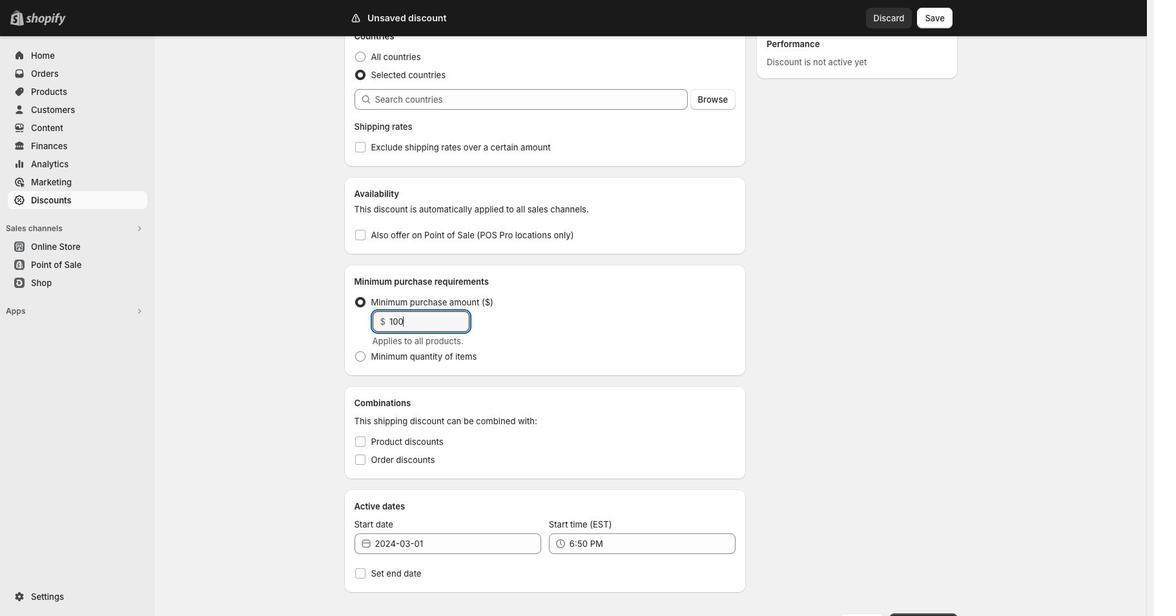 Task type: vqa. For each thing, say whether or not it's contained in the screenshot.
Leave a comment... text box
no



Task type: describe. For each thing, give the bounding box(es) containing it.
Search countries text field
[[375, 89, 688, 110]]

Enter time text field
[[570, 534, 736, 554]]

0.00 text field
[[390, 311, 469, 332]]

YYYY-MM-DD text field
[[375, 534, 541, 554]]

shopify image
[[26, 13, 66, 26]]



